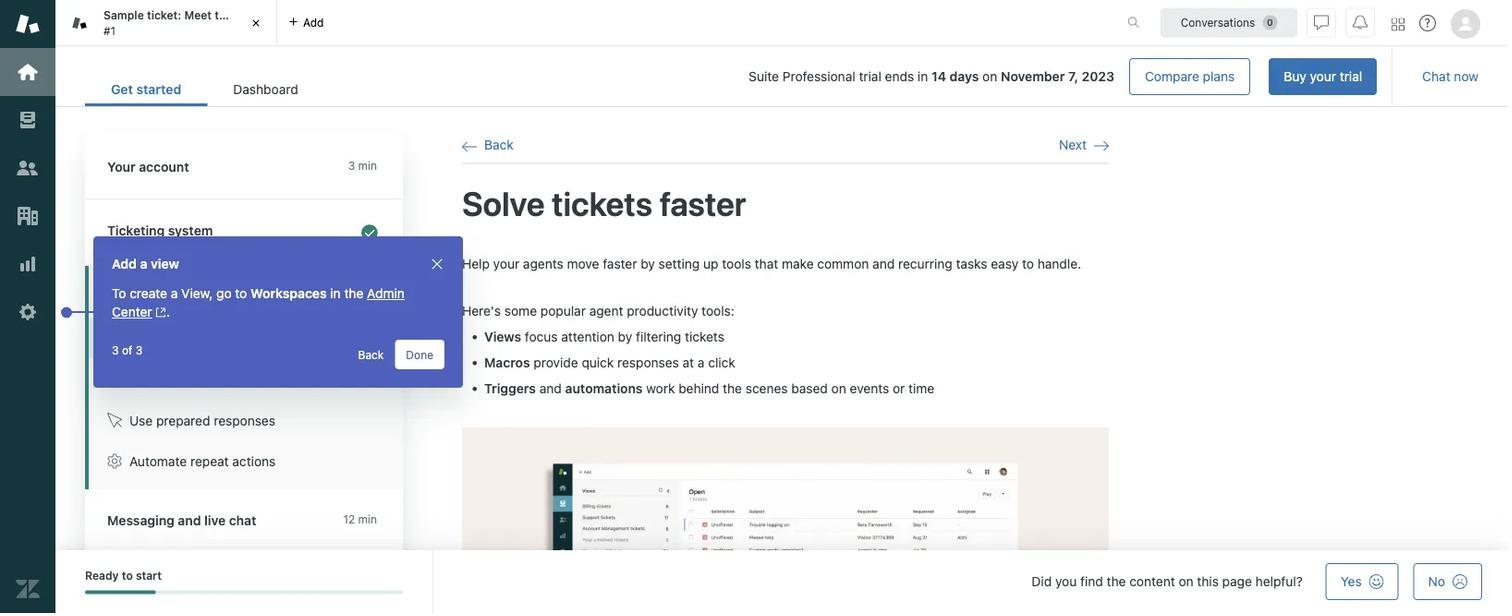 Task type: vqa. For each thing, say whether or not it's contained in the screenshot.
bottommost status
no



Task type: describe. For each thing, give the bounding box(es) containing it.
november
[[1001, 69, 1065, 84]]

to create a view, go to workspaces in the
[[112, 286, 367, 301]]

add a view
[[112, 256, 179, 272]]

sample
[[104, 9, 144, 22]]

14
[[932, 69, 946, 84]]

back inside 3 of 3 back
[[358, 348, 384, 361]]

popular
[[540, 304, 586, 319]]

here's
[[462, 304, 501, 319]]

0 vertical spatial responses
[[617, 355, 679, 370]]

prepared
[[156, 413, 210, 428]]

center
[[112, 305, 152, 320]]

at
[[683, 355, 694, 370]]

add a view dialog
[[93, 237, 463, 388]]

to inside footer
[[122, 570, 133, 583]]

main element
[[0, 0, 55, 614]]

macros provide quick responses at a click
[[484, 355, 735, 370]]

some
[[504, 304, 537, 319]]

customers image
[[16, 156, 40, 180]]

3 of 3 back
[[112, 344, 384, 361]]

days
[[950, 69, 979, 84]]

responses inside use prepared responses button
[[214, 413, 275, 428]]

workspaces
[[251, 286, 327, 301]]

0 horizontal spatial productivity
[[147, 290, 223, 305]]

tab list containing get started
[[85, 72, 324, 106]]

click
[[708, 355, 735, 370]]

page
[[1222, 574, 1252, 590]]

agent productivity
[[107, 290, 223, 305]]

dashboard
[[233, 82, 298, 97]]

ticket inside sample ticket: meet the ticket #1
[[235, 9, 266, 22]]

here's some popular agent productivity tools:
[[462, 304, 735, 319]]

create
[[130, 286, 167, 301]]

productivity inside region
[[627, 304, 698, 319]]

automate repeat actions button
[[89, 441, 403, 482]]

3 heading from the top
[[85, 490, 403, 554]]

tickets inside content-title region
[[552, 184, 653, 223]]

tools
[[722, 256, 751, 271]]

that
[[755, 256, 778, 271]]

conversations button
[[1161, 8, 1298, 37]]

started
[[136, 82, 181, 97]]

next button
[[1059, 137, 1109, 154]]

ready
[[85, 570, 119, 583]]

organizations image
[[16, 204, 40, 228]]

the down the click
[[723, 381, 742, 396]]

help
[[462, 256, 490, 271]]

faster inside button
[[212, 331, 249, 346]]

admin center link
[[112, 286, 405, 320]]

did
[[1032, 574, 1052, 590]]

1 horizontal spatial faster
[[603, 256, 637, 271]]

no
[[1428, 574, 1445, 590]]

actions
[[232, 454, 276, 469]]

now
[[1454, 69, 1479, 84]]

get started image
[[16, 60, 40, 84]]

1 vertical spatial and
[[539, 381, 562, 396]]

view,
[[181, 286, 213, 301]]

compare plans button
[[1129, 58, 1251, 95]]

admin center
[[112, 286, 405, 320]]

conversations
[[1181, 16, 1255, 29]]

solve inside button
[[129, 331, 163, 346]]

content
[[1130, 574, 1175, 590]]

setting
[[659, 256, 700, 271]]

1 3 from the left
[[112, 344, 119, 357]]

behind
[[679, 381, 719, 396]]

region containing help your agents move faster by setting up tools that make common and recurring tasks easy to handle.
[[462, 255, 1109, 614]]

zendesk image
[[16, 578, 40, 602]]

get
[[111, 82, 133, 97]]

2 horizontal spatial tickets
[[685, 329, 724, 344]]

2 horizontal spatial a
[[698, 355, 705, 370]]

macros
[[484, 355, 530, 370]]

agents
[[523, 256, 564, 271]]

0 vertical spatial in
[[918, 69, 928, 84]]

get started
[[111, 82, 181, 97]]

solve inside content-title region
[[462, 184, 545, 223]]

your for buy
[[1310, 69, 1336, 84]]

agent
[[589, 304, 623, 319]]

done button
[[395, 340, 445, 370]]

this
[[1197, 574, 1219, 590]]

helpful?
[[1256, 574, 1303, 590]]

handle.
[[1038, 256, 1081, 271]]

close image inside tab
[[247, 14, 265, 32]]

0 vertical spatial and
[[873, 256, 895, 271]]

8
[[348, 290, 355, 303]]

you
[[1055, 574, 1077, 590]]

automations
[[565, 381, 643, 396]]

solve tickets faster inside content-title region
[[462, 184, 746, 223]]

make
[[782, 256, 814, 271]]

yes button
[[1326, 564, 1399, 601]]

compare plans
[[1145, 69, 1235, 84]]

yes
[[1341, 574, 1362, 590]]

buy your trial
[[1284, 69, 1362, 84]]

progress bar image
[[85, 591, 156, 595]]

tab containing sample ticket: meet the ticket
[[55, 0, 277, 46]]

plans
[[1203, 69, 1235, 84]]

repeat
[[190, 454, 229, 469]]

ready to start
[[85, 570, 162, 583]]

1 horizontal spatial back button
[[462, 137, 514, 154]]

on inside footer
[[1179, 574, 1194, 590]]

use prepared responses
[[129, 413, 275, 428]]

common
[[817, 256, 869, 271]]

the inside sample ticket: meet the ticket #1
[[215, 9, 232, 22]]

trial for your
[[1340, 69, 1362, 84]]

suite
[[749, 69, 779, 84]]

chat
[[1422, 69, 1451, 84]]

.
[[166, 305, 170, 320]]



Task type: locate. For each thing, give the bounding box(es) containing it.
(opens in a new tab) image
[[152, 307, 166, 318]]

0 horizontal spatial in
[[330, 286, 341, 301]]

2 horizontal spatial to
[[1022, 256, 1034, 271]]

1 vertical spatial on
[[831, 381, 846, 396]]

0 vertical spatial back button
[[462, 137, 514, 154]]

no button
[[1414, 564, 1482, 601]]

in left 8
[[330, 286, 341, 301]]

solve down (opens in a new tab) 'image'
[[129, 331, 163, 346]]

your for help
[[493, 256, 520, 271]]

section
[[339, 58, 1377, 95]]

1 horizontal spatial tickets
[[552, 184, 653, 223]]

triggers
[[484, 381, 536, 396]]

solve tickets faster
[[462, 184, 746, 223], [129, 331, 249, 346]]

1 trial from the left
[[1340, 69, 1362, 84]]

heading down automate repeat actions "button"
[[85, 490, 403, 554]]

0 vertical spatial solve tickets faster
[[462, 184, 746, 223]]

sample ticket: meet the ticket #1
[[104, 9, 266, 37]]

on
[[983, 69, 997, 84], [831, 381, 846, 396], [1179, 574, 1194, 590]]

on left this
[[1179, 574, 1194, 590]]

to right go
[[235, 286, 247, 301]]

0 horizontal spatial and
[[539, 381, 562, 396]]

done
[[406, 348, 433, 361]]

3 left of
[[112, 344, 119, 357]]

recurring
[[898, 256, 953, 271]]

your right buy
[[1310, 69, 1336, 84]]

automate
[[129, 454, 187, 469]]

0 vertical spatial ticket
[[235, 9, 266, 22]]

use
[[129, 413, 153, 428]]

1 vertical spatial responses
[[214, 413, 275, 428]]

0 horizontal spatial to
[[122, 570, 133, 583]]

region
[[462, 255, 1109, 614]]

1 vertical spatial ticket
[[193, 372, 226, 387]]

to
[[1022, 256, 1034, 271], [235, 286, 247, 301], [122, 570, 133, 583]]

the inside footer
[[1107, 574, 1126, 590]]

work
[[646, 381, 675, 396]]

easy
[[991, 256, 1019, 271]]

1 horizontal spatial and
[[873, 256, 895, 271]]

a right 'at'
[[698, 355, 705, 370]]

buy
[[1284, 69, 1307, 84]]

1 vertical spatial to
[[235, 286, 247, 301]]

0 vertical spatial back
[[484, 137, 514, 152]]

2 horizontal spatial faster
[[660, 184, 746, 223]]

the
[[215, 9, 232, 22], [344, 286, 364, 301], [723, 381, 742, 396], [1107, 574, 1126, 590]]

tickets
[[552, 184, 653, 223], [685, 329, 724, 344], [167, 331, 209, 346]]

faster up filter your ticket queue button
[[212, 331, 249, 346]]

1 vertical spatial faster
[[603, 256, 637, 271]]

a
[[140, 256, 147, 272], [171, 286, 178, 301], [698, 355, 705, 370]]

tasks
[[956, 256, 988, 271]]

the right meet
[[215, 9, 232, 22]]

1 horizontal spatial your
[[493, 256, 520, 271]]

1 vertical spatial your
[[493, 256, 520, 271]]

close image right meet
[[247, 14, 265, 32]]

triggers and automations work behind the scenes based on events or time
[[484, 381, 935, 396]]

agent
[[107, 290, 144, 305]]

0 vertical spatial to
[[1022, 256, 1034, 271]]

tabs tab list
[[55, 0, 1108, 46]]

faster inside content-title region
[[660, 184, 746, 223]]

trial
[[1340, 69, 1362, 84], [859, 69, 882, 84]]

solve tickets faster up move
[[462, 184, 746, 223]]

1 horizontal spatial responses
[[617, 355, 679, 370]]

3 right of
[[136, 344, 143, 357]]

video element
[[462, 428, 1109, 614]]

tickets inside button
[[167, 331, 209, 346]]

1 horizontal spatial by
[[641, 256, 655, 271]]

min
[[358, 290, 377, 303]]

0 vertical spatial by
[[641, 256, 655, 271]]

a left view,
[[171, 286, 178, 301]]

0 horizontal spatial faster
[[212, 331, 249, 346]]

filtering
[[636, 329, 681, 344]]

0 horizontal spatial your
[[163, 372, 189, 387]]

to right easy
[[1022, 256, 1034, 271]]

heading
[[85, 136, 403, 200], [85, 200, 403, 266], [85, 490, 403, 554]]

add
[[112, 256, 137, 272]]

responses down filtering
[[617, 355, 679, 370]]

0 horizontal spatial a
[[140, 256, 147, 272]]

scenes
[[746, 381, 788, 396]]

start
[[136, 570, 162, 583]]

1 horizontal spatial solve
[[462, 184, 545, 223]]

0 horizontal spatial responses
[[214, 413, 275, 428]]

2 horizontal spatial on
[[1179, 574, 1194, 590]]

suite professional trial ends in 14 days on november 7, 2023
[[749, 69, 1115, 84]]

use prepared responses button
[[89, 400, 403, 441]]

close image
[[247, 14, 265, 32], [430, 257, 445, 272]]

1 vertical spatial back
[[358, 348, 384, 361]]

move
[[567, 256, 599, 271]]

0 horizontal spatial by
[[618, 329, 632, 344]]

and down provide
[[539, 381, 562, 396]]

faster
[[660, 184, 746, 223], [603, 256, 637, 271], [212, 331, 249, 346]]

1 vertical spatial close image
[[430, 257, 445, 272]]

1 horizontal spatial back
[[484, 137, 514, 152]]

find
[[1080, 574, 1103, 590]]

chat now button
[[1408, 58, 1493, 95]]

2 trial from the left
[[859, 69, 882, 84]]

ends
[[885, 69, 914, 84]]

1 horizontal spatial a
[[171, 286, 178, 301]]

0 horizontal spatial trial
[[859, 69, 882, 84]]

solve
[[462, 184, 545, 223], [129, 331, 163, 346]]

0 vertical spatial faster
[[660, 184, 746, 223]]

and right common
[[873, 256, 895, 271]]

2 3 from the left
[[136, 344, 143, 357]]

1 vertical spatial solve tickets faster
[[129, 331, 249, 346]]

1 horizontal spatial in
[[918, 69, 928, 84]]

2 heading from the top
[[85, 200, 403, 266]]

your right filter
[[163, 372, 189, 387]]

did you find the content on this page helpful?
[[1032, 574, 1303, 590]]

admin image
[[16, 300, 40, 324]]

go
[[216, 286, 232, 301]]

1 horizontal spatial trial
[[1340, 69, 1362, 84]]

or
[[893, 381, 905, 396]]

2 vertical spatial your
[[163, 372, 189, 387]]

1 vertical spatial by
[[618, 329, 632, 344]]

1 horizontal spatial productivity
[[627, 304, 698, 319]]

1 horizontal spatial solve tickets faster
[[462, 184, 746, 223]]

events
[[850, 381, 889, 396]]

productivity up filtering
[[627, 304, 698, 319]]

to up progress bar image
[[122, 570, 133, 583]]

provide
[[534, 355, 578, 370]]

0 vertical spatial a
[[140, 256, 147, 272]]

based
[[791, 381, 828, 396]]

2 horizontal spatial your
[[1310, 69, 1336, 84]]

in left 14
[[918, 69, 928, 84]]

ticket left queue
[[193, 372, 226, 387]]

by
[[641, 256, 655, 271], [618, 329, 632, 344]]

1 horizontal spatial on
[[983, 69, 997, 84]]

back button inside add a view dialog
[[347, 340, 395, 370]]

section containing compare plans
[[339, 58, 1377, 95]]

by up "macros provide quick responses at a click"
[[618, 329, 632, 344]]

buy your trial button
[[1269, 58, 1377, 95]]

solve tickets faster inside button
[[129, 331, 249, 346]]

0 horizontal spatial tickets
[[167, 331, 209, 346]]

compare
[[1145, 69, 1199, 84]]

trial left ends
[[859, 69, 882, 84]]

2023
[[1082, 69, 1115, 84]]

0 horizontal spatial 3
[[112, 344, 119, 357]]

2 vertical spatial on
[[1179, 574, 1194, 590]]

solve up help
[[462, 184, 545, 223]]

on right days
[[983, 69, 997, 84]]

0 horizontal spatial solve tickets faster
[[129, 331, 249, 346]]

zendesk support image
[[16, 12, 40, 36]]

your right help
[[493, 256, 520, 271]]

close image inside add a view dialog
[[430, 257, 445, 272]]

footer
[[55, 551, 1508, 614]]

tickets down tools:
[[685, 329, 724, 344]]

1 vertical spatial a
[[171, 286, 178, 301]]

0 horizontal spatial back button
[[347, 340, 395, 370]]

to inside add a view dialog
[[235, 286, 247, 301]]

1 horizontal spatial ticket
[[235, 9, 266, 22]]

footer containing did you find the content on this page helpful?
[[55, 551, 1508, 614]]

1 vertical spatial back button
[[347, 340, 395, 370]]

solve tickets faster button
[[89, 318, 403, 359]]

chat now
[[1422, 69, 1479, 84]]

0 horizontal spatial back
[[358, 348, 384, 361]]

dashboard tab
[[207, 72, 324, 106]]

of
[[122, 344, 132, 357]]

up
[[703, 256, 719, 271]]

to
[[112, 286, 126, 301]]

content-title region
[[462, 182, 1109, 225]]

filter
[[129, 372, 159, 387]]

help your agents move faster by setting up tools that make common and recurring tasks easy to handle.
[[462, 256, 1081, 271]]

2 vertical spatial faster
[[212, 331, 249, 346]]

next
[[1059, 137, 1087, 152]]

in inside add a view dialog
[[330, 286, 341, 301]]

7,
[[1068, 69, 1079, 84]]

3
[[112, 344, 119, 357], [136, 344, 143, 357]]

0 vertical spatial your
[[1310, 69, 1336, 84]]

0 vertical spatial on
[[983, 69, 997, 84]]

responses
[[617, 355, 679, 370], [214, 413, 275, 428]]

faster up up
[[660, 184, 746, 223]]

1 horizontal spatial 3
[[136, 344, 143, 357]]

the inside add a view dialog
[[344, 286, 364, 301]]

0 horizontal spatial on
[[831, 381, 846, 396]]

0 horizontal spatial close image
[[247, 14, 265, 32]]

trial inside buy your trial button
[[1340, 69, 1362, 84]]

2 vertical spatial to
[[122, 570, 133, 583]]

November 7, 2023 text field
[[1001, 69, 1115, 84]]

progress-bar progress bar
[[85, 591, 403, 595]]

0 horizontal spatial solve
[[129, 331, 163, 346]]

responses down filter your ticket queue button
[[214, 413, 275, 428]]

1 vertical spatial in
[[330, 286, 341, 301]]

views focus attention by filtering tickets
[[484, 329, 724, 344]]

trial right buy
[[1340, 69, 1362, 84]]

queue
[[229, 372, 266, 387]]

on inside section
[[983, 69, 997, 84]]

video thumbnail image
[[462, 428, 1109, 614], [462, 428, 1109, 614]]

your for filter
[[163, 372, 189, 387]]

0 vertical spatial close image
[[247, 14, 265, 32]]

ticket right meet
[[235, 9, 266, 22]]

the left the admin
[[344, 286, 364, 301]]

attention
[[561, 329, 614, 344]]

tickets up move
[[552, 184, 653, 223]]

1 horizontal spatial close image
[[430, 257, 445, 272]]

professional
[[783, 69, 855, 84]]

tickets down "." at the left
[[167, 331, 209, 346]]

faster right move
[[603, 256, 637, 271]]

tools:
[[702, 304, 735, 319]]

tab list
[[85, 72, 324, 106]]

1 vertical spatial solve
[[129, 331, 163, 346]]

reporting image
[[16, 252, 40, 276]]

solve tickets faster down "." at the left
[[129, 331, 249, 346]]

to inside region
[[1022, 256, 1034, 271]]

back button
[[462, 137, 514, 154], [347, 340, 395, 370]]

1 horizontal spatial to
[[235, 286, 247, 301]]

productivity up (opens in a new tab) 'image'
[[147, 290, 223, 305]]

on right based
[[831, 381, 846, 396]]

tab
[[55, 0, 277, 46]]

focus
[[525, 329, 558, 344]]

views image
[[16, 108, 40, 132]]

0 horizontal spatial ticket
[[193, 372, 226, 387]]

ticket inside button
[[193, 372, 226, 387]]

0 vertical spatial solve
[[462, 184, 545, 223]]

#1
[[104, 24, 116, 37]]

close image left help
[[430, 257, 445, 272]]

get help image
[[1420, 15, 1436, 31]]

quick
[[582, 355, 614, 370]]

productivity
[[147, 290, 223, 305], [627, 304, 698, 319]]

heading down dashboard
[[85, 136, 403, 200]]

and
[[873, 256, 895, 271], [539, 381, 562, 396]]

automate repeat actions
[[129, 454, 276, 469]]

2 vertical spatial a
[[698, 355, 705, 370]]

the right "find"
[[1107, 574, 1126, 590]]

zendesk products image
[[1392, 18, 1405, 31]]

heading up to create a view, go to workspaces in the
[[85, 200, 403, 266]]

trial for professional
[[859, 69, 882, 84]]

1 heading from the top
[[85, 136, 403, 200]]

time
[[909, 381, 935, 396]]

by left the setting on the left top
[[641, 256, 655, 271]]

a right add
[[140, 256, 147, 272]]

in
[[918, 69, 928, 84], [330, 286, 341, 301]]



